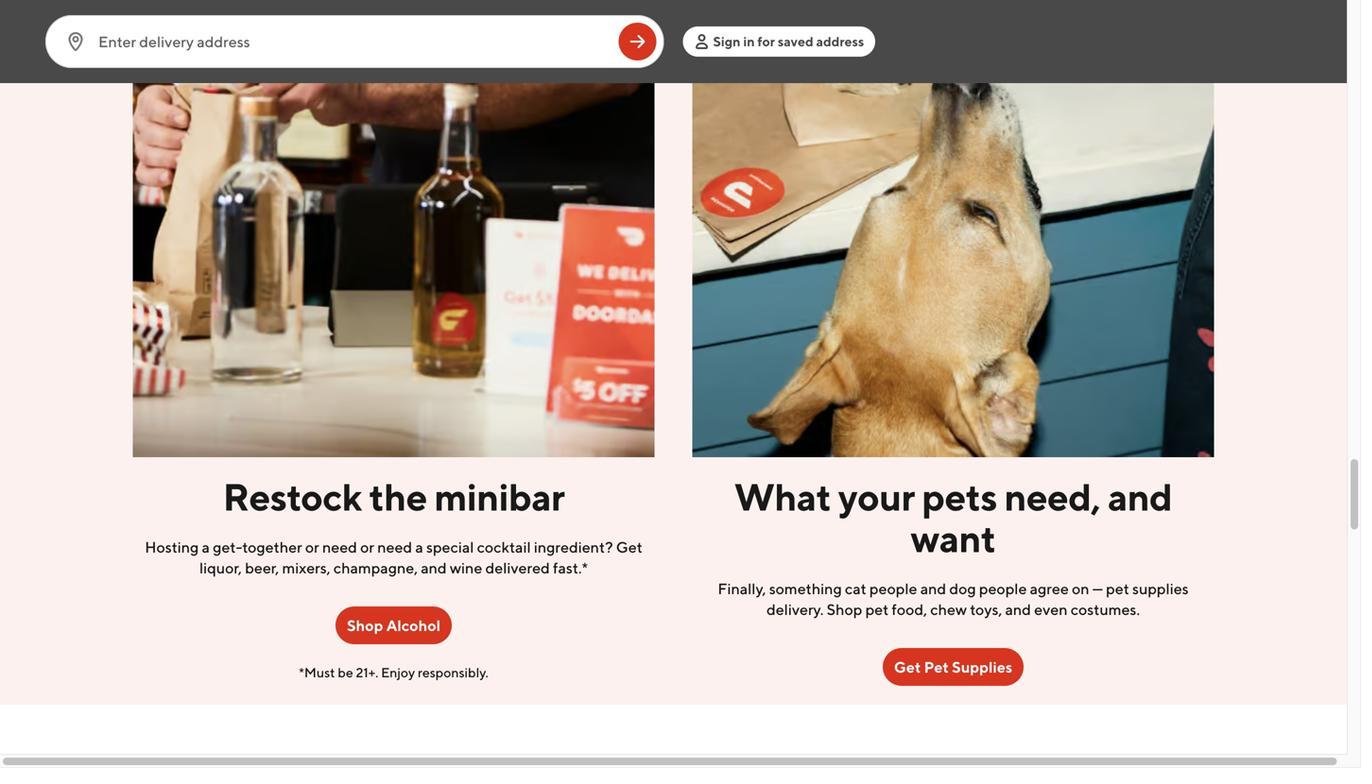 Task type: locate. For each thing, give the bounding box(es) containing it.
0 horizontal spatial pet
[[866, 601, 889, 619]]

21+.
[[356, 665, 378, 681]]

want
[[911, 516, 996, 561]]

get pet supplies
[[894, 659, 1013, 676]]

and down special
[[421, 559, 447, 577]]

2 people from the left
[[979, 580, 1027, 598]]

saved
[[778, 34, 814, 49]]

get inside get pet supplies link
[[894, 659, 921, 676]]

1 vertical spatial pet
[[866, 601, 889, 619]]

shop
[[827, 601, 863, 619], [347, 617, 383, 635]]

0 vertical spatial get
[[616, 538, 643, 556]]

minibar
[[434, 475, 565, 520]]

0 horizontal spatial people
[[870, 580, 918, 598]]

0 horizontal spatial or
[[305, 538, 319, 556]]

or
[[305, 538, 319, 556], [360, 538, 374, 556]]

liquor,
[[200, 559, 242, 577]]

1 horizontal spatial pet
[[1106, 580, 1130, 598]]

what your pets need, and want
[[734, 475, 1173, 561]]

need up mixers,
[[322, 538, 357, 556]]

pet
[[924, 659, 949, 676]]

get left pet
[[894, 659, 921, 676]]

or up the champagne,
[[360, 538, 374, 556]]

2 or from the left
[[360, 538, 374, 556]]

people up toys,
[[979, 580, 1027, 598]]

dog
[[950, 580, 976, 598]]

1 horizontal spatial need
[[377, 538, 412, 556]]

1 horizontal spatial shop
[[827, 601, 863, 619]]

and
[[1108, 475, 1173, 520], [421, 559, 447, 577], [921, 580, 947, 598], [1005, 601, 1031, 619]]

get inside hosting a get-together or need or need a special cocktail ingredient? get liquor, beer, mixers, champagne, and wine delivered fast.*
[[616, 538, 643, 556]]

2 a from the left
[[415, 538, 423, 556]]

1 a from the left
[[202, 538, 210, 556]]

need up the champagne,
[[377, 538, 412, 556]]

0 horizontal spatial need
[[322, 538, 357, 556]]

0 horizontal spatial a
[[202, 538, 210, 556]]

and right need,
[[1108, 475, 1173, 520]]

a left get-
[[202, 538, 210, 556]]

shop alcohol
[[347, 617, 441, 635]]

get right ingredient?
[[616, 538, 643, 556]]

pet
[[1106, 580, 1130, 598], [866, 601, 889, 619]]

1 need from the left
[[322, 538, 357, 556]]

beer,
[[245, 559, 279, 577]]

restock the minibar
[[223, 475, 565, 520]]

supplies
[[1133, 580, 1189, 598]]

restock
[[223, 475, 362, 520]]

need,
[[1005, 475, 1101, 520]]

pet right —
[[1106, 580, 1130, 598]]

1 horizontal spatial a
[[415, 538, 423, 556]]

1 horizontal spatial get
[[894, 659, 921, 676]]

get
[[616, 538, 643, 556], [894, 659, 921, 676]]

and right toys,
[[1005, 601, 1031, 619]]

0 vertical spatial pet
[[1106, 580, 1130, 598]]

delivery.
[[767, 601, 824, 619]]

costumes.
[[1071, 601, 1140, 619]]

delivered
[[485, 559, 550, 577]]

1 horizontal spatial people
[[979, 580, 1027, 598]]

a left special
[[415, 538, 423, 556]]

shop alcohol link
[[336, 607, 452, 645]]

cocktail
[[477, 538, 531, 556]]

enjoy
[[381, 665, 415, 681]]

shop down cat
[[827, 601, 863, 619]]

finally,
[[718, 580, 766, 598]]

people up food,
[[870, 580, 918, 598]]

1 vertical spatial get
[[894, 659, 921, 676]]

0 horizontal spatial get
[[616, 538, 643, 556]]

pets
[[922, 475, 997, 520]]

a
[[202, 538, 210, 556], [415, 538, 423, 556]]

people
[[870, 580, 918, 598], [979, 580, 1027, 598]]

restock the minibar image
[[133, 0, 655, 458]]

sign
[[713, 34, 741, 49]]

shop up 21+.
[[347, 617, 383, 635]]

even
[[1034, 601, 1068, 619]]

1 horizontal spatial or
[[360, 538, 374, 556]]

or up mixers,
[[305, 538, 319, 556]]

hosting
[[145, 538, 199, 556]]

be
[[338, 665, 353, 681]]

pet down cat
[[866, 601, 889, 619]]

need
[[322, 538, 357, 556], [377, 538, 412, 556]]



Task type: describe. For each thing, give the bounding box(es) containing it.
supplies
[[952, 659, 1013, 676]]

Your delivery address text field
[[98, 31, 607, 52]]

for
[[758, 34, 775, 49]]

agree
[[1030, 580, 1069, 598]]

wine
[[450, 559, 482, 577]]

mixers,
[[282, 559, 331, 577]]

responsibly.
[[418, 665, 489, 681]]

fast.*
[[553, 559, 588, 577]]

and inside what your pets need, and want
[[1108, 475, 1173, 520]]

champagne,
[[334, 559, 418, 577]]

together
[[242, 538, 302, 556]]

1 or from the left
[[305, 538, 319, 556]]

*must be 21+. enjoy responsibly.
[[299, 665, 489, 681]]

address
[[816, 34, 864, 49]]

0 horizontal spatial shop
[[347, 617, 383, 635]]

what
[[734, 475, 831, 520]]

and up chew at the right bottom of the page
[[921, 580, 947, 598]]

2 need from the left
[[377, 538, 412, 556]]

and inside hosting a get-together or need or need a special cocktail ingredient? get liquor, beer, mixers, champagne, and wine delivered fast.*
[[421, 559, 447, 577]]

finally, something cat people and dog people agree on — pet supplies delivery. shop pet food, chew toys, and even costumes.
[[718, 580, 1189, 619]]

*must
[[299, 665, 335, 681]]

sign in for saved address link
[[683, 26, 876, 57]]

something
[[769, 580, 842, 598]]

food,
[[892, 601, 928, 619]]

find restaurants image
[[626, 30, 649, 53]]

—
[[1093, 580, 1103, 598]]

sign in for saved address
[[713, 34, 864, 49]]

your
[[839, 475, 915, 520]]

cat
[[845, 580, 867, 598]]

shop inside the finally, something cat people and dog people agree on — pet supplies delivery. shop pet food, chew toys, and even costumes.
[[827, 601, 863, 619]]

what your pets need, and want image
[[693, 0, 1214, 458]]

in
[[743, 34, 755, 49]]

1 people from the left
[[870, 580, 918, 598]]

the
[[369, 475, 427, 520]]

on
[[1072, 580, 1090, 598]]

toys,
[[970, 601, 1002, 619]]

special
[[426, 538, 474, 556]]

get-
[[213, 538, 242, 556]]

get pet supplies link
[[883, 649, 1024, 686]]

chew
[[931, 601, 967, 619]]

ingredient?
[[534, 538, 613, 556]]

alcohol
[[386, 617, 441, 635]]

hosting a get-together or need or need a special cocktail ingredient? get liquor, beer, mixers, champagne, and wine delivered fast.*
[[145, 538, 643, 577]]



Task type: vqa. For each thing, say whether or not it's contained in the screenshot.
first $8.00 from the top
no



